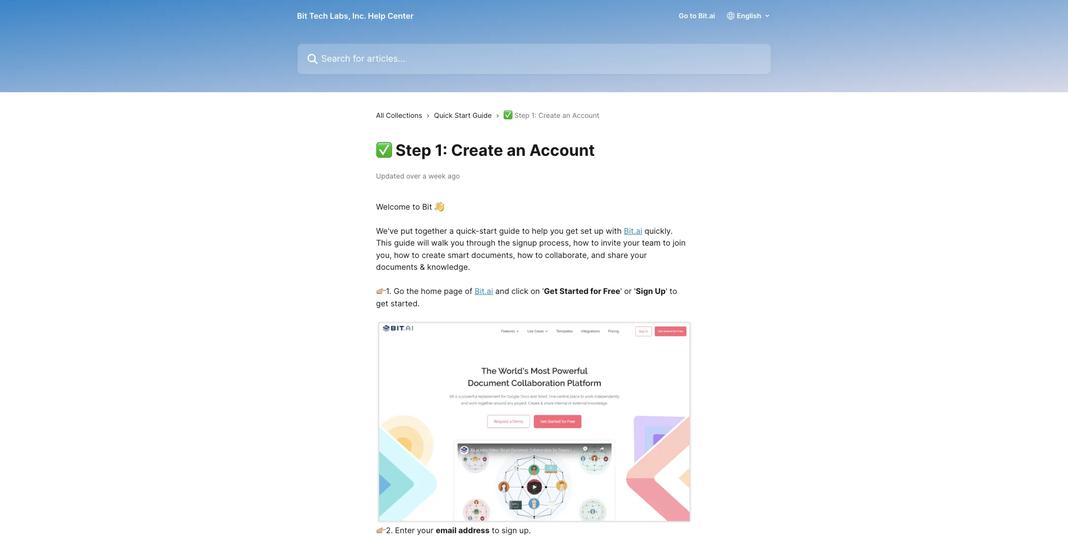 Task type: describe. For each thing, give the bounding box(es) containing it.
we've
[[376, 226, 398, 236]]

👉🏼2. enter your email address to sign up.
[[376, 526, 531, 536]]

2 horizontal spatial how
[[573, 238, 589, 248]]

bit.ai link for 👉🏼1. go the home page of
[[475, 286, 493, 296]]

1 vertical spatial 1:
[[435, 141, 447, 160]]

the inside quickly. this guide will walk you through the signup process, how to invite your team to join you, how to create smart documents, how to collaborate, and share your documents & knowledge.
[[498, 238, 510, 248]]

knowledge.
[[427, 262, 470, 272]]

1 horizontal spatial 1:
[[531, 111, 537, 119]]

' inside ' to get started.
[[666, 286, 667, 296]]

0 vertical spatial create
[[539, 111, 560, 119]]

and inside quickly. this guide will walk you through the signup process, how to invite your team to join you, how to create smart documents, how to collaborate, and share your documents & knowledge.
[[591, 250, 605, 260]]

quickly. this guide will walk you through the signup process, how to invite your team to join you, how to create smart documents, how to collaborate, and share your documents & knowledge.
[[376, 226, 688, 272]]

share
[[607, 250, 628, 260]]

you inside quickly. this guide will walk you through the signup process, how to invite your team to join you, how to create smart documents, how to collaborate, and share your documents & knowledge.
[[451, 238, 464, 248]]

or
[[624, 286, 632, 296]]

Search for articles... text field
[[297, 43, 771, 74]]

collections
[[386, 111, 422, 119]]

0 horizontal spatial a
[[423, 172, 426, 180]]

0 horizontal spatial the
[[406, 286, 419, 296]]

put
[[401, 226, 413, 236]]

1 horizontal spatial bit.ai
[[624, 226, 642, 236]]

page
[[444, 286, 463, 296]]

bit.ai link for we've put together a quick-start guide to help you get set up with
[[624, 226, 642, 236]]

1 vertical spatial create
[[451, 141, 503, 160]]

0 horizontal spatial bit
[[297, 11, 307, 21]]

free
[[603, 286, 620, 296]]

invite
[[601, 238, 621, 248]]

2 ' from the left
[[620, 286, 622, 296]]

tech
[[309, 11, 328, 21]]

1 horizontal spatial a
[[449, 226, 454, 236]]

all collections link
[[376, 110, 426, 121]]

all collections
[[376, 111, 422, 119]]

go to bit.ai link
[[679, 11, 715, 20]]

2 horizontal spatial bit.ai
[[698, 11, 715, 20]]

quick
[[434, 111, 453, 119]]

documents
[[376, 262, 418, 272]]

quick-
[[456, 226, 479, 236]]

over
[[406, 172, 421, 180]]

we've put together a quick-start guide to help you get set up with bit.ai
[[376, 226, 642, 236]]

1 vertical spatial an
[[507, 141, 526, 160]]

english
[[737, 11, 761, 20]]

get inside ' to get started.
[[376, 299, 388, 308]]

0 vertical spatial ✅ step 1: create an account
[[504, 111, 599, 119]]

process,
[[539, 238, 571, 248]]

enter
[[395, 526, 415, 536]]

👉🏼1.
[[376, 286, 391, 296]]

documents,
[[471, 250, 515, 260]]

email
[[436, 526, 457, 536]]

updated over a week ago
[[376, 172, 460, 180]]

center
[[387, 11, 414, 21]]

1 horizontal spatial step
[[514, 111, 530, 119]]

0 vertical spatial guide
[[499, 226, 520, 236]]

&
[[420, 262, 425, 272]]

signup
[[512, 238, 537, 248]]

1 horizontal spatial an
[[562, 111, 570, 119]]

this
[[376, 238, 392, 248]]

start
[[479, 226, 497, 236]]

help
[[368, 11, 386, 21]]

join
[[673, 238, 686, 248]]

collaborate,
[[545, 250, 589, 260]]

up.
[[519, 526, 531, 536]]

👉🏼1. go the home page of bit.ai and click on ' get started for free ' or ' sign up
[[376, 286, 666, 296]]

1 vertical spatial your
[[630, 250, 647, 260]]

0 vertical spatial your
[[623, 238, 640, 248]]

guide
[[473, 111, 492, 119]]

2 vertical spatial your
[[417, 526, 434, 536]]

bit.ai home page image
[[376, 322, 692, 523]]



Task type: locate. For each thing, give the bounding box(es) containing it.
team
[[642, 238, 661, 248]]

2 vertical spatial bit.ai
[[475, 286, 493, 296]]

and left click in the left of the page
[[495, 286, 509, 296]]

get left set
[[566, 226, 578, 236]]

get
[[544, 286, 558, 296]]

you up smart
[[451, 238, 464, 248]]

sign
[[636, 286, 653, 296]]

your right enter
[[417, 526, 434, 536]]

home
[[421, 286, 442, 296]]

a right the over
[[423, 172, 426, 180]]

your up share
[[623, 238, 640, 248]]

1 horizontal spatial go
[[679, 11, 688, 20]]

bit.ai link right the with
[[624, 226, 642, 236]]

guide inside quickly. this guide will walk you through the signup process, how to invite your team to join you, how to create smart documents, how to collaborate, and share your documents & knowledge.
[[394, 238, 415, 248]]

0 horizontal spatial create
[[451, 141, 503, 160]]

will
[[417, 238, 429, 248]]

1 horizontal spatial create
[[539, 111, 560, 119]]

' right or
[[634, 286, 636, 296]]

account
[[572, 111, 599, 119], [529, 141, 595, 160]]

0 horizontal spatial you
[[451, 238, 464, 248]]

1 horizontal spatial how
[[517, 250, 533, 260]]

👋
[[434, 202, 444, 212]]

of
[[465, 286, 472, 296]]

0 horizontal spatial an
[[507, 141, 526, 160]]

1 vertical spatial bit.ai link
[[475, 286, 493, 296]]

0 horizontal spatial get
[[376, 299, 388, 308]]

0 horizontal spatial step
[[395, 141, 431, 160]]

bit left 👋
[[422, 202, 432, 212]]

1 vertical spatial ✅
[[376, 141, 392, 160]]

0 horizontal spatial go
[[394, 286, 404, 296]]

step right guide on the top of page
[[514, 111, 530, 119]]

1 vertical spatial step
[[395, 141, 431, 160]]

up
[[594, 226, 604, 236]]

'
[[542, 286, 544, 296], [620, 286, 622, 296], [634, 286, 636, 296], [666, 286, 667, 296]]

how down set
[[573, 238, 589, 248]]

up
[[655, 286, 666, 296]]

1 horizontal spatial ✅
[[504, 111, 512, 119]]

and down the invite
[[591, 250, 605, 260]]

bit.ai link right of
[[475, 286, 493, 296]]

0 vertical spatial you
[[550, 226, 564, 236]]

0 vertical spatial a
[[423, 172, 426, 180]]

ago
[[448, 172, 460, 180]]

updated
[[376, 172, 404, 180]]

a
[[423, 172, 426, 180], [449, 226, 454, 236]]

how up documents
[[394, 250, 410, 260]]

quick start guide
[[434, 111, 492, 119]]

0 vertical spatial bit.ai link
[[624, 226, 642, 236]]

with
[[606, 226, 622, 236]]

get
[[566, 226, 578, 236], [376, 299, 388, 308]]

labs,
[[330, 11, 350, 21]]

create
[[539, 111, 560, 119], [451, 141, 503, 160]]

1 horizontal spatial bit.ai link
[[624, 226, 642, 236]]

0 vertical spatial ✅
[[504, 111, 512, 119]]

bit.ai right of
[[475, 286, 493, 296]]

' to get started.
[[376, 286, 679, 308]]

sign
[[502, 526, 517, 536]]

started.
[[391, 299, 420, 308]]

1 vertical spatial bit.ai
[[624, 226, 642, 236]]

1 horizontal spatial you
[[550, 226, 564, 236]]

how down signup
[[517, 250, 533, 260]]

0 vertical spatial step
[[514, 111, 530, 119]]

to inside ' to get started.
[[670, 286, 677, 296]]

1 horizontal spatial and
[[591, 250, 605, 260]]

1 vertical spatial go
[[394, 286, 404, 296]]

the down the we've put together a quick-start guide to help you get set up with bit.ai
[[498, 238, 510, 248]]

walk
[[431, 238, 448, 248]]

1 vertical spatial account
[[529, 141, 595, 160]]

all
[[376, 111, 384, 119]]

bit.ai left english
[[698, 11, 715, 20]]

✅ step 1: create an account
[[504, 111, 599, 119], [376, 141, 595, 160]]

you,
[[376, 250, 392, 260]]

start
[[455, 111, 471, 119]]

how
[[573, 238, 589, 248], [394, 250, 410, 260], [517, 250, 533, 260]]

1 horizontal spatial bit
[[422, 202, 432, 212]]

bit.ai link
[[624, 226, 642, 236], [475, 286, 493, 296]]

0 horizontal spatial ✅
[[376, 141, 392, 160]]

1 vertical spatial a
[[449, 226, 454, 236]]

your
[[623, 238, 640, 248], [630, 250, 647, 260], [417, 526, 434, 536]]

1:
[[531, 111, 537, 119], [435, 141, 447, 160]]

started
[[560, 286, 589, 296]]

create
[[422, 250, 445, 260]]

your down the team
[[630, 250, 647, 260]]

0 vertical spatial and
[[591, 250, 605, 260]]

through
[[466, 238, 496, 248]]

step
[[514, 111, 530, 119], [395, 141, 431, 160]]

1 vertical spatial and
[[495, 286, 509, 296]]

0 vertical spatial an
[[562, 111, 570, 119]]

1 horizontal spatial guide
[[499, 226, 520, 236]]

0 vertical spatial the
[[498, 238, 510, 248]]

✅ up updated
[[376, 141, 392, 160]]

0 vertical spatial bit
[[297, 11, 307, 21]]

bit tech labs, inc. help center
[[297, 11, 414, 21]]

the up the started.
[[406, 286, 419, 296]]

✅ right guide on the top of page
[[504, 111, 512, 119]]

1 vertical spatial get
[[376, 299, 388, 308]]

0 vertical spatial account
[[572, 111, 599, 119]]

bit
[[297, 11, 307, 21], [422, 202, 432, 212]]

go
[[679, 11, 688, 20], [394, 286, 404, 296]]

0 vertical spatial go
[[679, 11, 688, 20]]

the
[[498, 238, 510, 248], [406, 286, 419, 296]]

0 horizontal spatial 1:
[[435, 141, 447, 160]]

click
[[511, 286, 528, 296]]

' right on
[[542, 286, 544, 296]]

and
[[591, 250, 605, 260], [495, 286, 509, 296]]

get down 👉🏼1.
[[376, 299, 388, 308]]

welcome
[[376, 202, 410, 212]]

👉🏼2.
[[376, 526, 393, 536]]

1 vertical spatial you
[[451, 238, 464, 248]]

set
[[580, 226, 592, 236]]

guide down put
[[394, 238, 415, 248]]

quickly.
[[645, 226, 673, 236]]

together
[[415, 226, 447, 236]]

0 horizontal spatial guide
[[394, 238, 415, 248]]

1 vertical spatial guide
[[394, 238, 415, 248]]

3 ' from the left
[[634, 286, 636, 296]]

bit.ai
[[698, 11, 715, 20], [624, 226, 642, 236], [475, 286, 493, 296]]

1 vertical spatial bit
[[422, 202, 432, 212]]

0 horizontal spatial bit.ai
[[475, 286, 493, 296]]

0 vertical spatial 1:
[[531, 111, 537, 119]]

1 horizontal spatial get
[[566, 226, 578, 236]]

1 ' from the left
[[542, 286, 544, 296]]

help
[[532, 226, 548, 236]]

to
[[690, 11, 697, 20], [412, 202, 420, 212], [522, 226, 530, 236], [591, 238, 599, 248], [663, 238, 670, 248], [412, 250, 419, 260], [535, 250, 543, 260], [670, 286, 677, 296], [492, 526, 499, 536]]

' left or
[[620, 286, 622, 296]]

4 ' from the left
[[666, 286, 667, 296]]

smart
[[448, 250, 469, 260]]

step up the over
[[395, 141, 431, 160]]

quick start guide link
[[434, 110, 496, 121]]

✅
[[504, 111, 512, 119], [376, 141, 392, 160]]

an
[[562, 111, 570, 119], [507, 141, 526, 160]]

0 vertical spatial bit.ai
[[698, 11, 715, 20]]

for
[[590, 286, 601, 296]]

bit.ai right the with
[[624, 226, 642, 236]]

1 vertical spatial ✅ step 1: create an account
[[376, 141, 595, 160]]

1 horizontal spatial the
[[498, 238, 510, 248]]

welcome to bit 👋
[[376, 202, 446, 212]]

' right sign
[[666, 286, 667, 296]]

inc.
[[352, 11, 366, 21]]

you
[[550, 226, 564, 236], [451, 238, 464, 248]]

0 vertical spatial get
[[566, 226, 578, 236]]

you up process,
[[550, 226, 564, 236]]

1 vertical spatial the
[[406, 286, 419, 296]]

0 horizontal spatial how
[[394, 250, 410, 260]]

guide
[[499, 226, 520, 236], [394, 238, 415, 248]]

0 horizontal spatial bit.ai link
[[475, 286, 493, 296]]

address
[[458, 526, 490, 536]]

bit left tech in the top of the page
[[297, 11, 307, 21]]

a left the quick-
[[449, 226, 454, 236]]

on
[[531, 286, 540, 296]]

go to bit.ai
[[679, 11, 715, 20]]

week
[[428, 172, 446, 180]]

guide up signup
[[499, 226, 520, 236]]

0 horizontal spatial and
[[495, 286, 509, 296]]



Task type: vqa. For each thing, say whether or not it's contained in the screenshot.
left guide
yes



